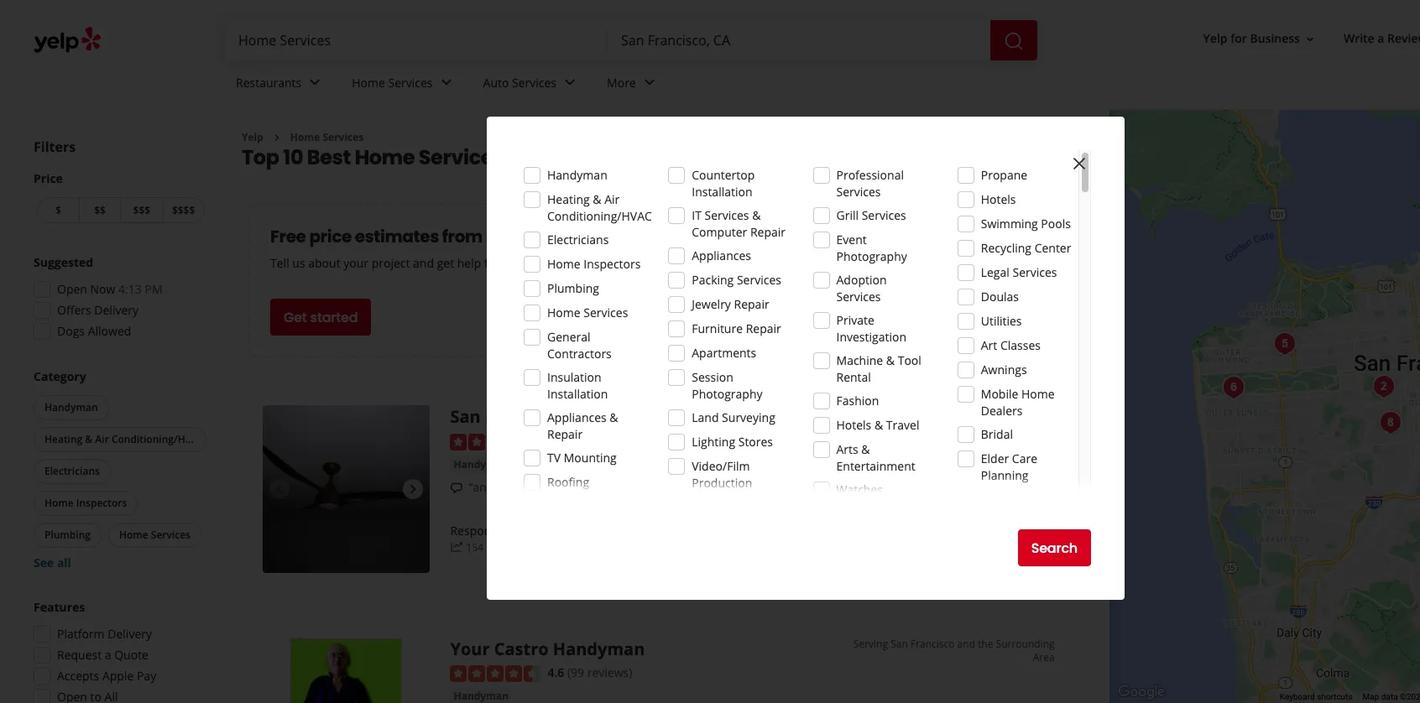 Task type: describe. For each thing, give the bounding box(es) containing it.
0 vertical spatial plumbing button
[[519, 456, 573, 473]]

home right the 16 chevron right v2 image
[[290, 130, 320, 144]]

services inside button
[[151, 528, 190, 542]]

next image
[[403, 479, 423, 500]]

user actions element
[[1190, 24, 1420, 57]]

any
[[794, 479, 814, 495]]

us
[[292, 256, 305, 271]]

home services link for map region
[[338, 60, 470, 109]]

jewelry
[[692, 296, 731, 312]]

recycling center
[[981, 240, 1071, 256]]

map data ©202
[[1363, 693, 1420, 702]]

business
[[1250, 31, 1300, 47]]

plumbing for topmost plumbing button
[[522, 457, 570, 472]]

search button
[[1018, 530, 1091, 567]]

handyman up the "and
[[454, 457, 509, 472]]

plumbing for bottommost plumbing button
[[44, 528, 91, 542]]

top
[[242, 144, 279, 172]]

art classes
[[981, 337, 1041, 353]]

search dialog
[[0, 0, 1420, 703]]

dealers
[[981, 403, 1023, 419]]

responds
[[450, 523, 504, 539]]

platform
[[57, 626, 105, 642]]

that
[[733, 479, 755, 495]]

1 horizontal spatial electricians button
[[580, 456, 645, 473]]

4.6
[[548, 665, 564, 681]]

san mateo handyman image
[[263, 406, 430, 573]]

16 trending v2 image
[[450, 541, 464, 554]]

accepts
[[57, 668, 99, 684]]

4.8
[[548, 433, 564, 449]]

private
[[836, 312, 874, 328]]

general sf image
[[1217, 371, 1251, 404]]

quote for get a quote
[[999, 529, 1039, 548]]

services inside adoption services
[[836, 289, 881, 305]]

started
[[310, 308, 358, 327]]

get
[[437, 256, 454, 271]]

all
[[57, 555, 71, 571]]

conditioning/hvac inside "search" dialog
[[547, 208, 652, 224]]

installation for insulation
[[547, 386, 608, 402]]

yelp for yelp for business
[[1203, 31, 1228, 47]]

google image
[[1114, 682, 1169, 703]]

installation for countertop
[[692, 184, 753, 200]]

anyone
[[689, 479, 730, 495]]

see all
[[34, 555, 71, 571]]

16 chevron right v2 image
[[270, 131, 284, 144]]

1 vertical spatial about
[[520, 523, 553, 539]]

home services link for 'slideshow' element
[[290, 130, 364, 144]]

free price estimates from local handymen image
[[883, 245, 967, 329]]

and inside free price estimates from local handymen tell us about your project and get help from sponsored businesses.
[[413, 256, 434, 271]]

san right near
[[560, 144, 599, 172]]

packing services
[[692, 272, 781, 288]]

the for san mateo handyman
[[954, 406, 969, 420]]

24 chevron down v2 image for restaurants
[[305, 73, 325, 93]]

project
[[372, 256, 410, 271]]

sponsored
[[514, 256, 573, 271]]

search
[[1031, 538, 1078, 558]]

dogs
[[57, 323, 85, 339]]

for
[[1231, 31, 1247, 47]]

1 vertical spatial plumbing button
[[34, 523, 102, 548]]

write a review
[[1344, 31, 1420, 47]]

business categories element
[[222, 60, 1420, 109]]

recently
[[515, 540, 553, 555]]

locals
[[486, 540, 513, 555]]

0 horizontal spatial handyman button
[[34, 395, 109, 421]]

16 info v2 image
[[1062, 154, 1076, 167]]

francisco,
[[603, 144, 706, 172]]

session
[[692, 369, 733, 385]]

open
[[57, 281, 87, 297]]

california
[[710, 144, 810, 172]]

inspectors inside button
[[76, 496, 127, 510]]

1 horizontal spatial from
[[484, 256, 511, 271]]

roofing
[[547, 474, 589, 490]]

home inside button
[[44, 496, 74, 510]]

$$$ button
[[120, 197, 162, 223]]

countertop
[[692, 167, 755, 183]]

computer
[[692, 224, 747, 240]]

tool
[[898, 353, 922, 368]]

pools
[[1041, 216, 1071, 232]]

serving for san mateo handyman
[[843, 406, 878, 420]]

countertop installation
[[692, 167, 755, 200]]

2 highly from the left
[[569, 479, 602, 495]]

yelp for yelp link
[[242, 130, 263, 144]]

2 mateo from the left
[[900, 406, 930, 420]]

rental
[[836, 369, 871, 385]]

grill
[[836, 207, 859, 223]]

0 horizontal spatial from
[[442, 225, 483, 249]]

inspectors inside "search" dialog
[[584, 256, 641, 272]]

auto services
[[483, 74, 557, 90]]

and for your castro handyman
[[957, 637, 975, 651]]

electricians link
[[580, 456, 645, 473]]

& inside appliances & repair
[[610, 410, 618, 426]]

insulation
[[547, 369, 602, 385]]

mobile home dealers
[[981, 386, 1055, 419]]

handyman inside "search" dialog
[[547, 167, 608, 183]]

keyboard shortcuts button
[[1280, 692, 1353, 703]]

and for san mateo handyman
[[933, 406, 951, 420]]

your
[[450, 638, 490, 660]]

your castro handyman image
[[1368, 370, 1401, 403]]

apartments
[[692, 345, 757, 361]]

services inside professional services
[[836, 184, 881, 200]]

close image
[[1069, 153, 1090, 174]]

group containing features
[[29, 599, 208, 703]]

jewelry repair
[[692, 296, 769, 312]]

heating inside button
[[44, 432, 82, 447]]

classes
[[1000, 337, 1041, 353]]

swimming pools
[[981, 216, 1071, 232]]

services inside it services & computer repair
[[705, 207, 749, 223]]

slideshow element
[[263, 406, 430, 573]]

4.6 (99 reviews)
[[548, 665, 632, 681]]

legal services
[[981, 264, 1057, 280]]

1 highly from the left
[[534, 479, 566, 495]]

home services inside business categories element
[[352, 74, 433, 90]]

group containing suggested
[[29, 254, 208, 345]]

get a quote button
[[944, 520, 1055, 557]]

tv
[[547, 450, 561, 466]]

more
[[607, 74, 636, 90]]

recommend
[[605, 479, 672, 495]]

adoption services
[[836, 272, 887, 305]]

hotels for hotels & travel
[[836, 417, 872, 433]]

repair inside it services & computer repair
[[750, 224, 786, 240]]

price group
[[34, 170, 208, 227]]

shortcuts
[[1317, 693, 1353, 702]]

keyboard shortcuts
[[1280, 693, 1353, 702]]

& inside heating & air conditioning/hvac
[[593, 191, 602, 207]]

care
[[1012, 451, 1038, 467]]

write
[[1344, 31, 1375, 47]]

electricians button inside group
[[34, 459, 111, 484]]

land surveying
[[692, 410, 775, 426]]

map region
[[964, 108, 1420, 703]]

san mateo handyman
[[450, 406, 635, 428]]

furniture
[[692, 321, 743, 337]]

4:13
[[118, 281, 142, 297]]

air inside button
[[95, 432, 109, 447]]

4.8 (246 reviews)
[[548, 433, 639, 449]]

restaurants
[[236, 74, 302, 90]]

restaurants link
[[222, 60, 338, 109]]

$ button
[[37, 197, 79, 223]]

handyman up 4.6 (99 reviews) in the left bottom of the page
[[553, 638, 645, 660]]

handyman down category
[[44, 400, 98, 415]]

san right fashion
[[881, 406, 898, 420]]

filters
[[34, 138, 76, 156]]



Task type: vqa. For each thing, say whether or not it's contained in the screenshot.
local
yes



Task type: locate. For each thing, give the bounding box(es) containing it.
electricians down 4.8 (246 reviews) on the bottom left
[[583, 457, 641, 472]]

a right the write
[[1378, 31, 1385, 47]]

0 vertical spatial surrounding
[[972, 406, 1030, 420]]

features
[[34, 599, 85, 615]]

1 horizontal spatial inspectors
[[584, 256, 641, 272]]

yelp left for
[[1203, 31, 1228, 47]]

quote inside group
[[114, 647, 149, 663]]

heating down category
[[44, 432, 82, 447]]

1 horizontal spatial installation
[[692, 184, 753, 200]]

appliances down computer
[[692, 248, 751, 264]]

electricians up businesses.
[[547, 232, 609, 248]]

0 vertical spatial and
[[413, 256, 434, 271]]

& up handymen
[[593, 191, 602, 207]]

inspectors up home services button
[[76, 496, 127, 510]]

air inside heating & air conditioning/hvac
[[605, 191, 620, 207]]

1 horizontal spatial heating
[[547, 191, 590, 207]]

& up 4.8 (246 reviews) on the bottom left
[[610, 410, 618, 426]]

home services right the 16 chevron right v2 image
[[290, 130, 364, 144]]

0 horizontal spatial mateo
[[485, 406, 539, 428]]

handymen
[[529, 225, 623, 249]]

1 horizontal spatial 24 chevron down v2 image
[[560, 73, 580, 93]]

reviews) for your castro handyman
[[587, 665, 632, 681]]

& left travel in the right bottom of the page
[[875, 417, 883, 433]]

1 vertical spatial installation
[[547, 386, 608, 402]]

appliances for appliances & repair
[[547, 410, 607, 426]]

about up recently
[[520, 523, 553, 539]]

1 vertical spatial heating & air conditioning/hvac
[[44, 432, 205, 447]]

heating & air conditioning/hvac up home inspectors button
[[44, 432, 205, 447]]

1 mateo from the left
[[485, 406, 539, 428]]

san mateo handyman link
[[450, 406, 635, 428]]

0 vertical spatial home inspectors
[[547, 256, 641, 272]]

154 locals recently requested a quote
[[466, 540, 642, 555]]

2 horizontal spatial 24 chevron down v2 image
[[639, 73, 660, 93]]

adoption
[[836, 272, 887, 288]]

photography for session
[[692, 386, 763, 402]]

0 vertical spatial heating & air conditioning/hvac
[[547, 191, 652, 224]]

inspectors down handymen
[[584, 256, 641, 272]]

$$ button
[[79, 197, 120, 223]]

1 horizontal spatial and
[[933, 406, 951, 420]]

top 10 best home services near san francisco, california
[[242, 144, 810, 172]]

mateo down "tool"
[[900, 406, 930, 420]]

video/film production
[[692, 458, 752, 491]]

delivery for platform delivery
[[108, 626, 152, 642]]

0 horizontal spatial electricians button
[[34, 459, 111, 484]]

home inside business categories element
[[352, 74, 385, 90]]

plumbing down the 4.8
[[522, 457, 570, 472]]

map
[[1363, 693, 1379, 702]]

area inside the serving san francisco and the surrounding area
[[1033, 650, 1055, 665]]

1 area from the top
[[1033, 406, 1055, 420]]

san left 'francisco'
[[891, 637, 908, 651]]

1 horizontal spatial handyman button
[[450, 456, 512, 473]]

1 horizontal spatial air
[[605, 191, 620, 207]]

home up general
[[547, 305, 581, 321]]

0 vertical spatial group
[[29, 254, 208, 345]]

1 vertical spatial photography
[[692, 386, 763, 402]]

a inside get a quote button
[[986, 529, 995, 548]]

1 horizontal spatial appliances
[[692, 248, 751, 264]]

©202
[[1400, 693, 1420, 702]]

hotels down propane
[[981, 191, 1016, 207]]

heating & air conditioning/hvac up handymen
[[547, 191, 652, 224]]

1 vertical spatial get
[[960, 529, 983, 548]]

and inside the serving san francisco and the surrounding area
[[957, 637, 975, 651]]

0 vertical spatial serving
[[843, 406, 878, 420]]

packing
[[692, 272, 734, 288]]

$$
[[94, 203, 106, 217]]

get for get a quote
[[960, 529, 983, 548]]

previous image
[[269, 479, 290, 500]]

home inspectors down handymen
[[547, 256, 641, 272]]

0 horizontal spatial hotels
[[836, 417, 872, 433]]

furniture repair
[[692, 321, 781, 337]]

16 chevron down v2 image
[[1304, 32, 1317, 46]]

& left "tool"
[[886, 353, 895, 368]]

appliances up (246
[[547, 410, 607, 426]]

francisco
[[911, 637, 955, 651]]

heating inside heating & air conditioning/hvac
[[547, 191, 590, 207]]

0 horizontal spatial air
[[95, 432, 109, 447]]

& inside "arts & entertainment"
[[862, 442, 870, 457]]

1 vertical spatial conditioning/hvac
[[112, 432, 205, 447]]

photography down session
[[692, 386, 763, 402]]

yelp link
[[242, 130, 263, 144]]

0 vertical spatial yelp
[[1203, 31, 1228, 47]]

24 chevron down v2 image inside auto services link
[[560, 73, 580, 93]]

apple
[[102, 668, 134, 684]]

plumbing button down the 4.8
[[519, 456, 573, 473]]

0 horizontal spatial the
[[954, 406, 969, 420]]

repair up tv
[[547, 426, 583, 442]]

get for get started
[[284, 308, 307, 327]]

event photography
[[836, 232, 907, 264]]

san up 4.8 star rating image
[[450, 406, 481, 428]]

machine
[[836, 353, 883, 368]]

installation down countertop
[[692, 184, 753, 200]]

0 horizontal spatial photography
[[692, 386, 763, 402]]

it
[[692, 207, 702, 223]]

search image
[[1004, 31, 1024, 51]]

1 vertical spatial heating
[[44, 432, 82, 447]]

electricians button down 4.8 (246 reviews) on the bottom left
[[580, 456, 645, 473]]

group containing category
[[30, 368, 210, 572]]

"and
[[469, 479, 494, 495]]

installation inside 'countertop installation'
[[692, 184, 753, 200]]

group
[[29, 254, 208, 345], [30, 368, 210, 572], [29, 599, 208, 703]]

quote for request a quote
[[114, 647, 149, 663]]

1 vertical spatial yelp
[[242, 130, 263, 144]]

0 vertical spatial air
[[605, 191, 620, 207]]

castro
[[494, 638, 549, 660]]

area for your castro handyman
[[1033, 650, 1055, 665]]

serving down rental
[[843, 406, 878, 420]]

1 vertical spatial plumbing
[[522, 457, 570, 472]]

$
[[55, 203, 61, 217]]

auto
[[483, 74, 509, 90]]

help
[[457, 256, 481, 271]]

& inside it services & computer repair
[[752, 207, 761, 223]]

improvement
[[854, 479, 934, 495]]

24 chevron down v2 image right auto services at the left of the page
[[560, 73, 580, 93]]

home inspectors inside "search" dialog
[[547, 256, 641, 272]]

0 vertical spatial heating
[[547, 191, 590, 207]]

& inside button
[[85, 432, 93, 447]]

mateo up 4.8 star rating image
[[485, 406, 539, 428]]

0 horizontal spatial appliances
[[547, 410, 607, 426]]

home services up general
[[547, 305, 628, 321]]

appliances for appliances
[[692, 248, 751, 264]]

0 vertical spatial inspectors
[[584, 256, 641, 272]]

24 chevron down v2 image right the restaurants
[[305, 73, 325, 93]]

reviews) for san mateo handyman
[[594, 433, 639, 449]]

0 horizontal spatial quote
[[114, 647, 149, 663]]

home right best
[[355, 144, 415, 172]]

a up accepts apple pay
[[105, 647, 111, 663]]

request a quote
[[57, 647, 149, 663]]

repair inside appliances & repair
[[547, 426, 583, 442]]

surrounding for your castro handyman
[[996, 637, 1055, 651]]

1 horizontal spatial the
[[978, 637, 993, 651]]

from up help
[[442, 225, 483, 249]]

tell
[[270, 256, 289, 271]]

24 chevron down v2 image right more
[[639, 73, 660, 93]]

& up home inspectors button
[[85, 432, 93, 447]]

offers delivery
[[57, 302, 139, 318]]

0 vertical spatial conditioning/hvac
[[547, 208, 652, 224]]

area for san mateo handyman
[[1033, 406, 1055, 420]]

1 vertical spatial area
[[1033, 650, 1055, 665]]

& inside 'machine & tool rental'
[[886, 353, 895, 368]]

a left "quote"
[[606, 540, 612, 555]]

utilities
[[981, 313, 1022, 329]]

a inside write a review link
[[1378, 31, 1385, 47]]

0 horizontal spatial inspectors
[[76, 496, 127, 510]]

bridal
[[981, 426, 1013, 442]]

0 horizontal spatial yelp
[[242, 130, 263, 144]]

4.6 star rating image
[[450, 666, 541, 683]]

1 24 chevron down v2 image from the left
[[305, 73, 325, 93]]

land
[[692, 410, 719, 426]]

1 vertical spatial handyman button
[[450, 456, 512, 473]]

heating
[[547, 191, 590, 207], [44, 432, 82, 447]]

1 vertical spatial hotels
[[836, 417, 872, 433]]

home services inside "search" dialog
[[547, 305, 628, 321]]

0 vertical spatial the
[[954, 406, 969, 420]]

3 24 chevron down v2 image from the left
[[639, 73, 660, 93]]

1 vertical spatial delivery
[[108, 626, 152, 642]]

now
[[90, 281, 115, 297]]

category
[[34, 368, 86, 384]]

appliances & repair
[[547, 410, 618, 442]]

appliances inside appliances & repair
[[547, 410, 607, 426]]

10
[[283, 144, 303, 172]]

handyman button up the "and
[[450, 456, 512, 473]]

quote
[[614, 540, 642, 555]]

0 vertical spatial plumbing
[[547, 280, 599, 296]]

home inspectors up all
[[44, 496, 127, 510]]

plumbing down sponsored
[[547, 280, 599, 296]]

1 horizontal spatial get
[[960, 529, 983, 548]]

home services link
[[338, 60, 470, 109], [290, 130, 364, 144]]

repair down packing services
[[734, 296, 769, 312]]

1 horizontal spatial plumbing button
[[519, 456, 573, 473]]

(99
[[567, 665, 584, 681]]

machine & tool rental
[[836, 353, 922, 385]]

plumbing button
[[519, 456, 573, 473], [34, 523, 102, 548]]

electricians button up home inspectors button
[[34, 459, 111, 484]]

0 horizontal spatial conditioning/hvac
[[112, 432, 205, 447]]

delivery for offers delivery
[[94, 302, 139, 318]]

2 vertical spatial group
[[29, 599, 208, 703]]

handyman up handymen
[[547, 167, 608, 183]]

arts
[[836, 442, 858, 457]]

get started
[[284, 308, 358, 327]]

0 horizontal spatial heating
[[44, 432, 82, 447]]

hotels down fashion
[[836, 417, 872, 433]]

quote up apple
[[114, 647, 149, 663]]

home inside mobile home dealers
[[1022, 386, 1055, 402]]

free
[[270, 225, 306, 249]]

1 vertical spatial appliances
[[547, 410, 607, 426]]

0 vertical spatial quote
[[999, 529, 1039, 548]]

1 vertical spatial reviews)
[[587, 665, 632, 681]]

heating up handymen
[[547, 191, 590, 207]]

san
[[560, 144, 599, 172], [450, 406, 481, 428], [881, 406, 898, 420], [891, 637, 908, 651]]

about inside free price estimates from local handymen tell us about your project and get help from sponsored businesses.
[[308, 256, 340, 271]]

1 horizontal spatial home inspectors
[[547, 256, 641, 272]]

24 chevron down v2 image for more
[[639, 73, 660, 93]]

reviews) up "electricians" link
[[594, 433, 639, 449]]

"and would highly highly recommend to anyone that needs any home improvement
[[469, 479, 934, 495]]

asf clean team image
[[1269, 327, 1302, 361]]

0 horizontal spatial installation
[[547, 386, 608, 402]]

0 vertical spatial delivery
[[94, 302, 139, 318]]

0 horizontal spatial heating & air conditioning/hvac
[[44, 432, 205, 447]]

highly down tv mounting
[[569, 479, 602, 495]]

the left dealers at the right of page
[[954, 406, 969, 420]]

the right 'francisco'
[[978, 637, 993, 651]]

1 horizontal spatial highly
[[569, 479, 602, 495]]

0 vertical spatial reviews)
[[594, 433, 639, 449]]

get down more link
[[960, 529, 983, 548]]

get left started
[[284, 308, 307, 327]]

home down handymen
[[547, 256, 581, 272]]

0 horizontal spatial plumbing button
[[34, 523, 102, 548]]

from down local
[[484, 256, 511, 271]]

repair right computer
[[750, 224, 786, 240]]

home services inside button
[[119, 528, 190, 542]]

heating & air conditioning/hvac inside button
[[44, 432, 205, 447]]

home services left 24 chevron down v2 icon
[[352, 74, 433, 90]]

awnings
[[981, 362, 1027, 378]]

photography up adoption
[[836, 248, 907, 264]]

professional
[[836, 167, 904, 183]]

the inside the serving san francisco and the surrounding area
[[978, 637, 993, 651]]

serving for your castro handyman
[[854, 637, 888, 651]]

home down home inspectors button
[[119, 528, 148, 542]]

auto services link
[[470, 60, 593, 109]]

samantha huang - corcoran icon properties image
[[1374, 406, 1408, 439]]

1 vertical spatial air
[[95, 432, 109, 447]]

event
[[836, 232, 867, 248]]

air up handymen
[[605, 191, 620, 207]]

0 vertical spatial hotels
[[981, 191, 1016, 207]]

home inspectors inside button
[[44, 496, 127, 510]]

recycling
[[981, 240, 1032, 256]]

serving left 'francisco'
[[854, 637, 888, 651]]

and left get
[[413, 256, 434, 271]]

1 vertical spatial from
[[484, 256, 511, 271]]

the for your castro handyman
[[978, 637, 993, 651]]

general contractors
[[547, 329, 612, 362]]

home right mobile at the bottom
[[1022, 386, 1055, 402]]

home up all
[[44, 496, 74, 510]]

electricians
[[547, 232, 609, 248], [583, 457, 641, 472], [44, 464, 100, 478]]

handyman up 4.8 (246 reviews) on the bottom left
[[543, 406, 635, 428]]

1 horizontal spatial yelp
[[1203, 31, 1228, 47]]

hotels for hotels
[[981, 191, 1016, 207]]

mounting
[[564, 450, 617, 466]]

plumbing
[[547, 280, 599, 296], [522, 457, 570, 472], [44, 528, 91, 542]]

yelp inside button
[[1203, 31, 1228, 47]]

0 horizontal spatial 24 chevron down v2 image
[[305, 73, 325, 93]]

reviews) right (99
[[587, 665, 632, 681]]

1 horizontal spatial about
[[520, 523, 553, 539]]

a for get a quote
[[986, 529, 995, 548]]

1 horizontal spatial quote
[[999, 529, 1039, 548]]

mobile
[[981, 386, 1019, 402]]

electricians up home inspectors button
[[44, 464, 100, 478]]

0 vertical spatial appliances
[[692, 248, 751, 264]]

san inside the serving san francisco and the surrounding area
[[891, 637, 908, 651]]

entertainment
[[836, 458, 916, 474]]

0 horizontal spatial highly
[[534, 479, 566, 495]]

electricians inside "search" dialog
[[547, 232, 609, 248]]

0 vertical spatial home services link
[[338, 60, 470, 109]]

heating & air conditioning/hvac button
[[34, 427, 206, 452]]

a down more link
[[986, 529, 995, 548]]

24 chevron down v2 image inside restaurants link
[[305, 73, 325, 93]]

investigation
[[836, 329, 907, 345]]

a for request a quote
[[105, 647, 111, 663]]

and right 'francisco'
[[957, 637, 975, 651]]

quote down more link
[[999, 529, 1039, 548]]

delivery down open now 4:13 pm at the top of the page
[[94, 302, 139, 318]]

0 vertical spatial photography
[[836, 248, 907, 264]]

24 chevron down v2 image
[[436, 73, 456, 93]]

0 vertical spatial installation
[[692, 184, 753, 200]]

0 vertical spatial area
[[1033, 406, 1055, 420]]

1 vertical spatial group
[[30, 368, 210, 572]]

0 vertical spatial handyman button
[[34, 395, 109, 421]]

1 vertical spatial home services link
[[290, 130, 364, 144]]

highly down plumbing link
[[534, 479, 566, 495]]

elder care planning
[[981, 451, 1038, 483]]

get a quote
[[960, 529, 1039, 548]]

154
[[466, 540, 484, 555]]

1 vertical spatial the
[[978, 637, 993, 651]]

local
[[486, 225, 526, 249]]

24 chevron down v2 image inside more link
[[639, 73, 660, 93]]

1 vertical spatial and
[[933, 406, 951, 420]]

and
[[413, 256, 434, 271], [933, 406, 951, 420], [957, 637, 975, 651]]

handyman button down category
[[34, 395, 109, 421]]

yelp for business
[[1203, 31, 1300, 47]]

plumbing button up all
[[34, 523, 102, 548]]

24 chevron down v2 image for auto services
[[560, 73, 580, 93]]

0 vertical spatial get
[[284, 308, 307, 327]]

delivery up 'request a quote' at bottom left
[[108, 626, 152, 642]]

surveying
[[722, 410, 775, 426]]

2 24 chevron down v2 image from the left
[[560, 73, 580, 93]]

& down 'countertop installation'
[[752, 207, 761, 223]]

repair down 'jewelry repair'
[[746, 321, 781, 337]]

about right us
[[308, 256, 340, 271]]

offers
[[57, 302, 91, 318]]

24 chevron down v2 image
[[305, 73, 325, 93], [560, 73, 580, 93], [639, 73, 660, 93]]

home inspectors button
[[34, 491, 138, 516]]

fashion
[[836, 393, 879, 409]]

it services & computer repair
[[692, 207, 786, 240]]

1 horizontal spatial mateo
[[900, 406, 930, 420]]

pm
[[145, 281, 162, 297]]

center
[[1035, 240, 1071, 256]]

air up home inspectors button
[[95, 432, 109, 447]]

16 speech v2 image
[[450, 482, 464, 495]]

0 horizontal spatial about
[[308, 256, 340, 271]]

home left 24 chevron down v2 icon
[[352, 74, 385, 90]]

plumbing up all
[[44, 528, 91, 542]]

2 vertical spatial plumbing
[[44, 528, 91, 542]]

0 horizontal spatial home inspectors
[[44, 496, 127, 510]]

1 vertical spatial quote
[[114, 647, 149, 663]]

yelp for business button
[[1197, 24, 1324, 54]]

photography for event
[[836, 248, 907, 264]]

in
[[507, 523, 517, 539]]

plumbing inside group
[[44, 528, 91, 542]]

1 vertical spatial serving
[[854, 637, 888, 651]]

area
[[1033, 406, 1055, 420], [1033, 650, 1055, 665]]

1 vertical spatial home inspectors
[[44, 496, 127, 510]]

dogs allowed
[[57, 323, 131, 339]]

2 vertical spatial and
[[957, 637, 975, 651]]

4.8 star rating image
[[450, 434, 541, 451]]

installation down insulation
[[547, 386, 608, 402]]

a for write a review
[[1378, 31, 1385, 47]]

appliances
[[692, 248, 751, 264], [547, 410, 607, 426]]

surrounding for san mateo handyman
[[972, 406, 1030, 420]]

serving inside the serving san francisco and the surrounding area
[[854, 637, 888, 651]]

price
[[309, 225, 352, 249]]

1 horizontal spatial hotels
[[981, 191, 1016, 207]]

1 vertical spatial inspectors
[[76, 496, 127, 510]]

0 horizontal spatial and
[[413, 256, 434, 271]]

0 horizontal spatial get
[[284, 308, 307, 327]]

1 horizontal spatial heating & air conditioning/hvac
[[547, 191, 652, 224]]

surrounding inside the serving san francisco and the surrounding area
[[996, 637, 1055, 651]]

a inside group
[[105, 647, 111, 663]]

home inside button
[[119, 528, 148, 542]]

heating & air conditioning/hvac inside "search" dialog
[[547, 191, 652, 224]]

1 horizontal spatial conditioning/hvac
[[547, 208, 652, 224]]

plumbing inside "search" dialog
[[547, 280, 599, 296]]

electricians inside group
[[44, 464, 100, 478]]

2 area from the top
[[1033, 650, 1055, 665]]

your
[[344, 256, 369, 271]]

yelp left the 16 chevron right v2 image
[[242, 130, 263, 144]]

quote inside button
[[999, 529, 1039, 548]]

more
[[975, 479, 1006, 495]]

and right travel in the right bottom of the page
[[933, 406, 951, 420]]

& right arts
[[862, 442, 870, 457]]

None search field
[[225, 20, 1041, 60]]

conditioning/hvac inside button
[[112, 432, 205, 447]]

home
[[352, 74, 385, 90], [290, 130, 320, 144], [355, 144, 415, 172], [547, 256, 581, 272], [547, 305, 581, 321], [1022, 386, 1055, 402], [44, 496, 74, 510], [119, 528, 148, 542]]

0 vertical spatial about
[[308, 256, 340, 271]]

home services down home inspectors button
[[119, 528, 190, 542]]



